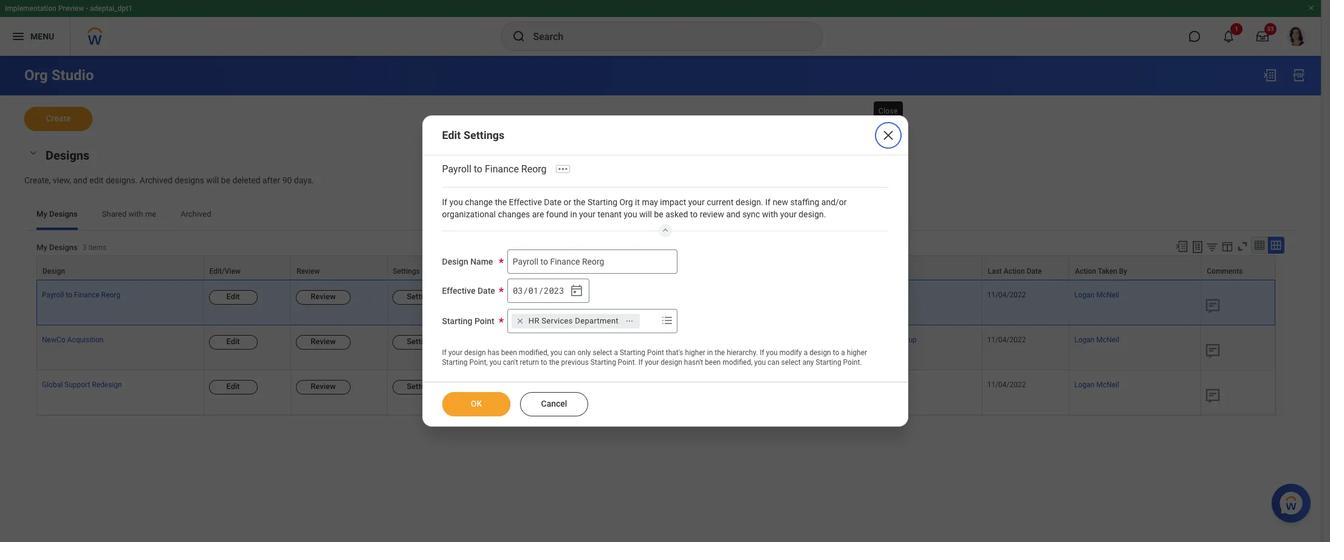 Task type: locate. For each thing, give the bounding box(es) containing it.
designs button
[[46, 148, 90, 163]]

a up any
[[804, 349, 808, 358]]

settings button
[[392, 290, 451, 305], [392, 335, 451, 350], [392, 380, 451, 395]]

designs
[[46, 148, 90, 163], [49, 210, 78, 219], [49, 243, 78, 252]]

copy button down return
[[506, 380, 555, 395]]

2 edit button from the top
[[209, 335, 257, 350]]

1 vertical spatial reorg
[[101, 291, 120, 300]]

view printable version (pdf) image
[[1292, 68, 1307, 83]]

point left that's
[[647, 349, 664, 358]]

newco
[[42, 336, 65, 345]]

create button
[[24, 107, 92, 131]]

1 vertical spatial payroll
[[42, 291, 64, 300]]

copy button up return
[[506, 335, 555, 350]]

preview
[[58, 4, 84, 13]]

2 copy button from the top
[[506, 335, 555, 350]]

x small image
[[514, 316, 526, 328]]

1 vertical spatial payroll to finance reorg
[[42, 291, 120, 300]]

design button
[[37, 256, 203, 279]]

/ right 01
[[539, 285, 544, 297]]

the left previous
[[549, 359, 559, 367]]

0 horizontal spatial global
[[42, 381, 63, 390]]

starting left point,
[[442, 359, 468, 367]]

my down create,
[[36, 210, 47, 219]]

design down my designs 3 items
[[43, 267, 65, 276]]

support inside the global support redesign link
[[64, 381, 90, 390]]

settings button for newco acquisition
[[392, 335, 451, 350]]

0 vertical spatial export to excel image
[[1263, 68, 1277, 83]]

finance down design popup button
[[74, 291, 100, 300]]

action right last
[[1004, 267, 1025, 276]]

org inside if you change the effective date or the starting org it may impact your current design. if new staffing and/or organizational changes are found in your tenant you will be asked to review and sync with your design.
[[620, 198, 633, 207]]

1 review button from the top
[[296, 290, 350, 305]]

can up 03/01/2023
[[768, 359, 780, 367]]

finance inside "edit settings" dialog
[[485, 163, 519, 175]]

payroll to finance reorg up the "newco acquisition" link
[[42, 291, 120, 300]]

global support center
[[820, 381, 891, 390]]

2 vertical spatial designs
[[49, 243, 78, 252]]

if left hasn't
[[639, 359, 643, 367]]

date up the found
[[544, 198, 562, 207]]

2 vertical spatial logan
[[1075, 381, 1095, 390]]

logan for executive management group
[[1075, 336, 1095, 345]]

be down may
[[654, 210, 663, 219]]

designs inside designs group
[[46, 148, 90, 163]]

a
[[614, 349, 618, 358], [804, 349, 808, 358], [841, 349, 845, 358]]

in inside if your design has been modified, you can only select a starting point that's higher in the hierarchy. if you modify a design to a higher starting point, you can't return to the previous starting point. if your design hasn't been modified, you can select any starting point.
[[707, 349, 713, 358]]

1 draft from the top
[[672, 336, 688, 345]]

with inside tab list
[[128, 210, 143, 219]]

payroll to finance reorg up change on the top left of page
[[442, 163, 547, 175]]

1 vertical spatial activity stream image
[[1204, 342, 1222, 360]]

1 horizontal spatial with
[[762, 210, 778, 219]]

1 vertical spatial logan mcneil link
[[1075, 334, 1119, 345]]

if down "starting point"
[[442, 349, 447, 358]]

point up the has
[[475, 317, 495, 327]]

activity stream image
[[1204, 297, 1222, 315], [1204, 342, 1222, 360], [1204, 387, 1222, 405]]

2 vertical spatial settings button
[[392, 380, 451, 395]]

2 vertical spatial mcneil
[[1097, 381, 1119, 390]]

calendar image
[[569, 284, 584, 299]]

review button for newco acquisition
[[296, 335, 350, 350]]

1 settings button from the top
[[392, 290, 451, 305]]

1 horizontal spatial finance
[[485, 163, 519, 175]]

0 vertical spatial logan mcneil link
[[1075, 289, 1119, 300]]

0 horizontal spatial design.
[[736, 198, 763, 207]]

reorg inside "edit settings" dialog
[[521, 163, 547, 175]]

1 vertical spatial be
[[654, 210, 663, 219]]

export to excel image left "view printable version (pdf)" image
[[1263, 68, 1277, 83]]

previous
[[561, 359, 589, 367]]

1 horizontal spatial org
[[620, 198, 633, 207]]

a right only
[[614, 349, 618, 358]]

0 vertical spatial archived
[[140, 176, 173, 185]]

date inside if you change the effective date or the starting org it may impact your current design. if new staffing and/or organizational changes are found in your tenant you will be asked to review and sync with your design.
[[544, 198, 562, 207]]

you left modify
[[766, 349, 778, 358]]

to up the "newco acquisition" link
[[66, 291, 72, 300]]

sync
[[743, 210, 760, 219]]

3 activity stream image from the top
[[1204, 387, 1222, 405]]

1 vertical spatial my
[[36, 243, 47, 252]]

hr
[[529, 317, 540, 326]]

with down new
[[762, 210, 778, 219]]

my designs
[[36, 210, 78, 219]]

a down executive
[[841, 349, 845, 358]]

design
[[464, 349, 486, 358], [810, 349, 831, 358], [661, 359, 682, 367]]

support for redesign
[[64, 381, 90, 390]]

logan mcneil
[[1075, 291, 1119, 300], [1075, 336, 1119, 345], [1075, 381, 1119, 390]]

1 horizontal spatial archived
[[181, 210, 211, 219]]

action left "taken"
[[1075, 267, 1096, 276]]

2023
[[544, 285, 564, 297]]

2 vertical spatial activity stream image
[[1204, 387, 1222, 405]]

export to excel image left export to worksheets image
[[1175, 240, 1189, 253]]

2 logan from the top
[[1075, 336, 1095, 345]]

been right hasn't
[[705, 359, 721, 367]]

1 horizontal spatial payroll to finance reorg
[[442, 163, 547, 175]]

date right creation
[[615, 267, 630, 276]]

03 / 01 / 2023
[[513, 285, 564, 297]]

support
[[64, 381, 90, 390], [842, 381, 868, 390]]

my designs 3 items
[[36, 243, 107, 252]]

design up point,
[[464, 349, 486, 358]]

logan mcneil link
[[1075, 289, 1119, 300], [1075, 334, 1119, 345], [1075, 379, 1119, 390]]

1 horizontal spatial point
[[647, 349, 664, 358]]

1 vertical spatial finance
[[74, 291, 100, 300]]

starting down only
[[591, 359, 616, 367]]

you down hierarchy.
[[754, 359, 766, 367]]

support left center at the right bottom of the page
[[842, 381, 868, 390]]

0 vertical spatial review button
[[296, 290, 350, 305]]

0 horizontal spatial higher
[[685, 349, 705, 358]]

global support redesign link
[[42, 379, 122, 390]]

designs down 'view,' on the top of the page
[[49, 210, 78, 219]]

1 horizontal spatial reorg
[[521, 163, 547, 175]]

modified, up return
[[519, 349, 549, 358]]

3 a from the left
[[841, 349, 845, 358]]

3 logan from the top
[[1075, 381, 1095, 390]]

1 vertical spatial org
[[620, 198, 633, 207]]

your
[[688, 198, 705, 207], [579, 210, 596, 219], [780, 210, 797, 219], [448, 349, 462, 358], [645, 359, 659, 367]]

click to view/edit grid preferences image
[[1221, 240, 1234, 253]]

reorg up are
[[521, 163, 547, 175]]

0 horizontal spatial in
[[570, 210, 577, 219]]

settings
[[464, 129, 505, 142], [393, 267, 420, 276], [407, 292, 436, 301], [407, 337, 436, 346], [407, 382, 436, 391]]

1 vertical spatial can
[[768, 359, 780, 367]]

/ right the 03
[[523, 285, 528, 297]]

point
[[475, 317, 495, 327], [647, 349, 664, 358]]

0 vertical spatial payroll
[[442, 163, 471, 175]]

notifications large image
[[1223, 30, 1235, 43]]

expand table image
[[1270, 239, 1282, 251]]

row
[[36, 256, 1276, 280], [36, 280, 1276, 326], [36, 326, 1276, 371], [36, 371, 1276, 416]]

review
[[700, 210, 724, 219]]

finance for payroll to finance reorg link
[[74, 291, 100, 300]]

cell for payroll to finance reorg
[[728, 280, 815, 326]]

with
[[128, 210, 143, 219], [762, 210, 778, 219]]

payroll up newco
[[42, 291, 64, 300]]

toolbar inside org studio main content
[[1170, 237, 1285, 256]]

0 horizontal spatial select
[[593, 349, 612, 358]]

to inside org studio main content
[[66, 291, 72, 300]]

1 copy button from the top
[[506, 290, 555, 305]]

column header
[[728, 256, 815, 280]]

to inside if you change the effective date or the starting org it may impact your current design. if new staffing and/or organizational changes are found in your tenant you will be asked to review and sync with your design.
[[690, 210, 698, 219]]

2 a from the left
[[804, 349, 808, 358]]

logan mcneil link for executive management group
[[1075, 334, 1119, 345]]

design for design
[[43, 267, 65, 276]]

global
[[42, 381, 63, 390], [820, 381, 841, 390]]

2 global from the left
[[820, 381, 841, 390]]

1 row from the top
[[36, 256, 1276, 280]]

1 vertical spatial copy button
[[506, 335, 555, 350]]

1 vertical spatial review button
[[296, 335, 350, 350]]

0 vertical spatial reorg
[[521, 163, 547, 175]]

1 horizontal spatial been
[[705, 359, 721, 367]]

2 horizontal spatial design
[[810, 349, 831, 358]]

effective date group
[[507, 279, 589, 304]]

the
[[495, 198, 507, 207], [574, 198, 586, 207], [715, 349, 725, 358], [549, 359, 559, 367]]

1 horizontal spatial action
[[1075, 267, 1096, 276]]

payroll to finance reorg inside row
[[42, 291, 120, 300]]

2 vertical spatial copy button
[[506, 380, 555, 395]]

2 settings button from the top
[[392, 335, 451, 350]]

0 horizontal spatial export to excel image
[[1175, 240, 1189, 253]]

select right only
[[593, 349, 612, 358]]

starting down effective date
[[442, 317, 472, 327]]

copy down hr
[[522, 337, 540, 346]]

mcneil for executive management group
[[1097, 336, 1119, 345]]

starting down related actions image
[[620, 349, 645, 358]]

to
[[474, 163, 483, 175], [690, 210, 698, 219], [66, 291, 72, 300], [833, 349, 839, 358], [541, 359, 547, 367]]

2 support from the left
[[842, 381, 868, 390]]

and down current at the right
[[726, 210, 740, 219]]

0 vertical spatial org
[[24, 67, 48, 84]]

select down modify
[[781, 359, 801, 367]]

be inside designs group
[[221, 176, 230, 185]]

Design Name text field
[[507, 250, 678, 274]]

3 edit button from the top
[[209, 380, 257, 395]]

0 horizontal spatial with
[[128, 210, 143, 219]]

review
[[297, 267, 320, 276], [311, 292, 336, 301], [311, 337, 336, 346], [311, 382, 336, 391]]

or
[[564, 198, 571, 207]]

0 vertical spatial will
[[206, 176, 219, 185]]

0 vertical spatial point
[[475, 317, 495, 327]]

1 horizontal spatial higher
[[847, 349, 867, 358]]

0 horizontal spatial /
[[523, 285, 528, 297]]

design.
[[736, 198, 763, 207], [799, 210, 826, 219]]

designs up 'view,' on the top of the page
[[46, 148, 90, 163]]

cell up 03/01/2023
[[728, 326, 815, 371]]

cell up modify
[[728, 280, 815, 326]]

0 horizontal spatial point.
[[618, 359, 637, 367]]

to right asked
[[690, 210, 698, 219]]

if
[[442, 198, 447, 207], [765, 198, 771, 207], [442, 349, 447, 358], [760, 349, 764, 358], [639, 359, 643, 367]]

point. down related actions image
[[618, 359, 637, 367]]

0 horizontal spatial been
[[501, 349, 517, 358]]

draft up that's
[[672, 336, 688, 345]]

1 my from the top
[[36, 210, 47, 219]]

1 logan from the top
[[1075, 291, 1095, 300]]

new
[[773, 198, 788, 207]]

date right last
[[1027, 267, 1042, 276]]

0 vertical spatial logan
[[1075, 291, 1095, 300]]

payroll to finance reorg
[[442, 163, 547, 175], [42, 291, 120, 300]]

after
[[263, 176, 280, 185]]

can
[[564, 349, 576, 358], [768, 359, 780, 367]]

global for global support redesign
[[42, 381, 63, 390]]

1 horizontal spatial select
[[781, 359, 801, 367]]

with left "me"
[[128, 210, 143, 219]]

effective up changes
[[509, 198, 542, 207]]

copy button up hr
[[506, 290, 555, 305]]

in inside if you change the effective date or the starting org it may impact your current design. if new staffing and/or organizational changes are found in your tenant you will be asked to review and sync with your design.
[[570, 210, 577, 219]]

payroll to finance reorg inside "edit settings" dialog
[[442, 163, 547, 175]]

point. up global support center link
[[843, 359, 862, 367]]

create, view, and edit designs. archived designs will be deleted after 90 days.
[[24, 176, 314, 185]]

0 vertical spatial finance
[[485, 163, 519, 175]]

design inside design popup button
[[43, 267, 65, 276]]

finance inside org studio main content
[[74, 291, 100, 300]]

0 vertical spatial modified,
[[519, 349, 549, 358]]

1 horizontal spatial /
[[539, 285, 544, 297]]

fullscreen image
[[1236, 240, 1249, 253]]

my down my designs
[[36, 243, 47, 252]]

edit
[[442, 129, 461, 142], [226, 292, 240, 301], [226, 337, 240, 346], [226, 382, 240, 391]]

payroll inside "edit settings" dialog
[[442, 163, 471, 175]]

0 horizontal spatial be
[[221, 176, 230, 185]]

1 vertical spatial edit button
[[209, 335, 257, 350]]

last action date
[[988, 267, 1042, 276]]

will inside if you change the effective date or the starting org it may impact your current design. if new staffing and/or organizational changes are found in your tenant you will be asked to review and sync with your design.
[[639, 210, 652, 219]]

0 vertical spatial mcneil
[[1097, 291, 1119, 300]]

effective
[[509, 198, 542, 207], [442, 286, 476, 296]]

prompts image
[[660, 314, 674, 328]]

hr services department element
[[529, 316, 619, 327]]

1 edit button from the top
[[209, 290, 257, 305]]

1 horizontal spatial a
[[804, 349, 808, 358]]

2 / from the left
[[539, 285, 544, 297]]

0 horizontal spatial can
[[564, 349, 576, 358]]

2 logan mcneil link from the top
[[1075, 334, 1119, 345]]

0 vertical spatial be
[[221, 176, 230, 185]]

copy for copy button corresponding to newco acquisition
[[522, 337, 540, 346]]

payroll inside row
[[42, 291, 64, 300]]

create,
[[24, 176, 51, 185]]

0 vertical spatial payroll to finance reorg
[[442, 163, 547, 175]]

review for review popup button
[[297, 267, 320, 276]]

export to excel image for export to worksheets image
[[1175, 240, 1189, 253]]

higher down executive management group
[[847, 349, 867, 358]]

higher
[[685, 349, 705, 358], [847, 349, 867, 358]]

1 vertical spatial and
[[726, 210, 740, 219]]

higher up hasn't
[[685, 349, 705, 358]]

0 vertical spatial draft
[[672, 336, 688, 345]]

2 point. from the left
[[843, 359, 862, 367]]

1 horizontal spatial design
[[442, 257, 468, 267]]

export to excel image
[[1263, 68, 1277, 83], [1175, 240, 1189, 253]]

2 vertical spatial logan mcneil
[[1075, 381, 1119, 390]]

tab list
[[24, 201, 1297, 230]]

copy down return
[[522, 382, 540, 391]]

global down newco
[[42, 381, 63, 390]]

be
[[221, 176, 230, 185], [654, 210, 663, 219]]

1 vertical spatial in
[[707, 349, 713, 358]]

1 horizontal spatial effective
[[509, 198, 542, 207]]

in down or
[[570, 210, 577, 219]]

2 logan mcneil from the top
[[1075, 336, 1119, 345]]

starting up tenant
[[588, 198, 617, 207]]

2 vertical spatial logan mcneil link
[[1075, 379, 1119, 390]]

0 horizontal spatial payroll to finance reorg
[[42, 291, 120, 300]]

toolbar
[[1170, 237, 1285, 256]]

2 horizontal spatial a
[[841, 349, 845, 358]]

design up any
[[810, 349, 831, 358]]

org left the it
[[620, 198, 633, 207]]

modified,
[[519, 349, 549, 358], [723, 359, 753, 367]]

point.
[[618, 359, 637, 367], [843, 359, 862, 367]]

review for 3rd review button
[[311, 382, 336, 391]]

and left edit
[[73, 176, 87, 185]]

2 draft from the top
[[672, 381, 688, 390]]

support for center
[[842, 381, 868, 390]]

table image
[[1254, 239, 1266, 251]]

1 vertical spatial mcneil
[[1097, 336, 1119, 345]]

0 vertical spatial in
[[570, 210, 577, 219]]

finance up change on the top left of page
[[485, 163, 519, 175]]

3 logan mcneil link from the top
[[1075, 379, 1119, 390]]

finance
[[485, 163, 519, 175], [74, 291, 100, 300]]

design left name at top left
[[442, 257, 468, 267]]

acquisition
[[67, 336, 104, 345]]

1 support from the left
[[64, 381, 90, 390]]

the left hierarchy.
[[715, 349, 725, 358]]

draft down hasn't
[[672, 381, 688, 390]]

review button for payroll to finance reorg
[[296, 290, 350, 305]]

edit
[[89, 176, 104, 185]]

activity stream image for global support center
[[1204, 387, 1222, 405]]

row containing design
[[36, 256, 1276, 280]]

tab list containing my designs
[[24, 201, 1297, 230]]

me
[[145, 210, 156, 219]]

0 horizontal spatial effective
[[442, 286, 476, 296]]

2 higher from the left
[[847, 349, 867, 358]]

1 horizontal spatial payroll
[[442, 163, 471, 175]]

3 mcneil from the top
[[1097, 381, 1119, 390]]

design down that's
[[661, 359, 682, 367]]

tab list inside org studio main content
[[24, 201, 1297, 230]]

3 logan mcneil from the top
[[1075, 381, 1119, 390]]

the up changes
[[495, 198, 507, 207]]

support left 'redesign'
[[64, 381, 90, 390]]

if your design has been modified, you can only select a starting point that's higher in the hierarchy. if you modify a design to a higher starting point, you can't return to the previous starting point. if your design hasn't been modified, you can select any starting point.
[[442, 349, 869, 367]]

0 vertical spatial designs
[[46, 148, 90, 163]]

1 logan mcneil from the top
[[1075, 291, 1119, 300]]

2 activity stream image from the top
[[1204, 342, 1222, 360]]

be inside if you change the effective date or the starting org it may impact your current design. if new staffing and/or organizational changes are found in your tenant you will be asked to review and sync with your design.
[[654, 210, 663, 219]]

3 copy button from the top
[[506, 380, 555, 395]]

logan
[[1075, 291, 1095, 300], [1075, 336, 1095, 345], [1075, 381, 1095, 390]]

1 global from the left
[[42, 381, 63, 390]]

2 review button from the top
[[296, 335, 350, 350]]

4 row from the top
[[36, 371, 1276, 416]]

starting inside if you change the effective date or the starting org it may impact your current design. if new staffing and/or organizational changes are found in your tenant you will be asked to review and sync with your design.
[[588, 198, 617, 207]]

0 vertical spatial settings button
[[392, 290, 451, 305]]

archived down designs
[[181, 210, 211, 219]]

0 vertical spatial logan mcneil
[[1075, 291, 1119, 300]]

settings button
[[387, 256, 501, 279]]

0 vertical spatial design.
[[736, 198, 763, 207]]

review for review button for payroll to finance reorg
[[311, 292, 336, 301]]

reorg inside org studio main content
[[101, 291, 120, 300]]

1 vertical spatial designs
[[49, 210, 78, 219]]

1 vertical spatial point
[[647, 349, 664, 358]]

action
[[1004, 267, 1025, 276], [1075, 267, 1096, 276]]

return
[[520, 359, 539, 367]]

global down executive
[[820, 381, 841, 390]]

reorg for payroll to finance reorg link
[[101, 291, 120, 300]]

3
[[83, 244, 87, 252]]

1 horizontal spatial design.
[[799, 210, 826, 219]]

edit for edit button corresponding to payroll to finance reorg
[[226, 292, 240, 301]]

design name
[[442, 257, 493, 267]]

designs for my designs
[[49, 210, 78, 219]]

1 horizontal spatial point.
[[843, 359, 862, 367]]

2 my from the top
[[36, 243, 47, 252]]

archived left designs
[[140, 176, 173, 185]]

mcneil
[[1097, 291, 1119, 300], [1097, 336, 1119, 345], [1097, 381, 1119, 390]]

payroll for payroll to finance reorg element
[[442, 163, 471, 175]]

org left studio
[[24, 67, 48, 84]]

will right designs
[[206, 176, 219, 185]]

modified, down hierarchy.
[[723, 359, 753, 367]]

reorg down design popup button
[[101, 291, 120, 300]]

copy inside copy popup button
[[507, 267, 523, 276]]

taken
[[1098, 267, 1117, 276]]

cell
[[667, 280, 728, 326], [728, 280, 815, 326], [728, 326, 815, 371]]

design inside "edit settings" dialog
[[442, 257, 468, 267]]

column header inside org studio main content
[[728, 256, 815, 280]]

copy for 3rd copy button from the top
[[522, 382, 540, 391]]

implementation preview -   adeptai_dpt1 banner
[[0, 0, 1321, 56]]

can't
[[503, 359, 518, 367]]

and/or
[[822, 198, 847, 207]]

support inside global support center link
[[842, 381, 868, 390]]

design. down staffing
[[799, 210, 826, 219]]

payroll down edit settings
[[442, 163, 471, 175]]

archived
[[140, 176, 173, 185], [181, 210, 211, 219]]

2 mcneil from the top
[[1097, 336, 1119, 345]]

1 vertical spatial will
[[639, 210, 652, 219]]

2 with from the left
[[762, 210, 778, 219]]

payroll to finance reorg for payroll to finance reorg element
[[442, 163, 547, 175]]

review inside popup button
[[297, 267, 320, 276]]

logan for global support center
[[1075, 381, 1095, 390]]

x image
[[881, 128, 895, 143]]

status
[[673, 267, 694, 276]]

0 horizontal spatial support
[[64, 381, 90, 390]]

effective down settings popup button
[[442, 286, 476, 296]]

hasn't
[[684, 359, 703, 367]]

0 horizontal spatial archived
[[140, 176, 173, 185]]

1 vertical spatial draft
[[672, 381, 688, 390]]

you up previous
[[551, 349, 562, 358]]

designs left 3
[[49, 243, 78, 252]]

newco acquisition
[[42, 336, 104, 345]]

copy
[[507, 267, 523, 276], [522, 292, 540, 301], [522, 337, 540, 346], [522, 382, 540, 391]]

close environment banner image
[[1308, 4, 1315, 12]]

0 horizontal spatial a
[[614, 349, 618, 358]]

be left deleted
[[221, 176, 230, 185]]

0 vertical spatial edit button
[[209, 290, 257, 305]]

0 vertical spatial activity stream image
[[1204, 297, 1222, 315]]

1 vertical spatial logan mcneil
[[1075, 336, 1119, 345]]

0 horizontal spatial action
[[1004, 267, 1025, 276]]

in left hierarchy.
[[707, 349, 713, 358]]

0 horizontal spatial will
[[206, 176, 219, 185]]

newco acquisition link
[[42, 334, 104, 345]]

copy button for payroll to finance reorg
[[506, 290, 555, 305]]

select to filter grid data image
[[1206, 241, 1219, 253]]

1 with from the left
[[128, 210, 143, 219]]

1 vertical spatial archived
[[181, 210, 211, 219]]



Task type: describe. For each thing, give the bounding box(es) containing it.
1 higher from the left
[[685, 349, 705, 358]]

edit button for newco acquisition
[[209, 335, 257, 350]]

if right hierarchy.
[[760, 349, 764, 358]]

effective date
[[442, 286, 495, 296]]

settings inside dialog
[[464, 129, 505, 142]]

last action date button
[[982, 256, 1069, 279]]

3 row from the top
[[36, 326, 1276, 371]]

your left tenant
[[579, 210, 596, 219]]

my for my designs
[[36, 210, 47, 219]]

your down new
[[780, 210, 797, 219]]

finance for payroll to finance reorg element
[[485, 163, 519, 175]]

and inside designs group
[[73, 176, 87, 185]]

department
[[575, 317, 619, 326]]

inbox large image
[[1257, 30, 1269, 43]]

executive
[[820, 336, 851, 345]]

date down name at top left
[[478, 286, 495, 296]]

asked
[[666, 210, 688, 219]]

review button
[[291, 256, 387, 279]]

01
[[528, 285, 539, 297]]

point inside if your design has been modified, you can only select a starting point that's higher in the hierarchy. if you modify a design to a higher starting point, you can't return to the previous starting point. if your design hasn't been modified, you can select any starting point.
[[647, 349, 664, 358]]

archived inside designs group
[[140, 176, 173, 185]]

search image
[[511, 29, 526, 44]]

your left hasn't
[[645, 359, 659, 367]]

related actions image
[[625, 317, 634, 326]]

if left new
[[765, 198, 771, 207]]

edit for edit button associated with newco acquisition
[[226, 337, 240, 346]]

cancel button
[[520, 392, 588, 417]]

effective inside if you change the effective date or the starting org it may impact your current design. if new staffing and/or organizational changes are found in your tenant you will be asked to review and sync with your design.
[[509, 198, 542, 207]]

shared with me
[[102, 210, 156, 219]]

chevron up image
[[658, 224, 672, 234]]

1 action from the left
[[1004, 267, 1025, 276]]

point,
[[470, 359, 488, 367]]

you down the has
[[490, 359, 501, 367]]

implementation
[[5, 4, 56, 13]]

copy button
[[501, 256, 579, 279]]

management
[[853, 336, 896, 345]]

design for design name
[[442, 257, 468, 267]]

create
[[46, 114, 71, 123]]

changes
[[498, 210, 530, 219]]

your down "starting point"
[[448, 349, 462, 358]]

implementation preview -   adeptai_dpt1
[[5, 4, 132, 13]]

draft for global support center
[[672, 381, 688, 390]]

by
[[1119, 267, 1127, 276]]

logan mcneil link for global support center
[[1075, 379, 1119, 390]]

0 vertical spatial select
[[593, 349, 612, 358]]

staffing
[[791, 198, 819, 207]]

days.
[[294, 176, 314, 185]]

1 horizontal spatial modified,
[[723, 359, 753, 367]]

edit settings dialog
[[422, 116, 908, 427]]

global support redesign
[[42, 381, 122, 390]]

action taken by
[[1075, 267, 1127, 276]]

if you change the effective date or the starting org it may impact your current design. if new staffing and/or organizational changes are found in your tenant you will be asked to review and sync with your design.
[[442, 198, 849, 219]]

you down the it
[[624, 210, 637, 219]]

edit settings
[[442, 129, 505, 142]]

it
[[635, 198, 640, 207]]

items
[[88, 244, 107, 252]]

creation
[[585, 267, 613, 276]]

global support center link
[[820, 379, 891, 390]]

org inside main content
[[24, 67, 48, 84]]

1 point. from the left
[[618, 359, 637, 367]]

edit for first edit button from the bottom of the org studio main content
[[226, 382, 240, 391]]

you up organizational at top
[[449, 198, 463, 207]]

your up 'review'
[[688, 198, 705, 207]]

payroll to finance reorg for payroll to finance reorg link
[[42, 291, 120, 300]]

if up organizational at top
[[442, 198, 447, 207]]

shared
[[102, 210, 127, 219]]

cancel
[[541, 399, 567, 409]]

hr services department
[[529, 317, 619, 326]]

organizational
[[442, 210, 496, 219]]

logan mcneil for executive management group
[[1075, 336, 1119, 345]]

services
[[542, 317, 573, 326]]

1 a from the left
[[614, 349, 618, 358]]

the right or
[[574, 198, 586, 207]]

designs group
[[24, 146, 1297, 186]]

adeptai_dpt1
[[90, 4, 132, 13]]

logan mcneil for global support center
[[1075, 381, 1119, 390]]

hr services department, press delete to clear value. option
[[512, 314, 640, 329]]

2 row from the top
[[36, 280, 1276, 326]]

cell down status on the right of the page
[[667, 280, 728, 326]]

and inside if you change the effective date or the starting org it may impact your current design. if new staffing and/or organizational changes are found in your tenant you will be asked to review and sync with your design.
[[726, 210, 740, 219]]

studio
[[52, 67, 94, 84]]

hierarchy.
[[727, 349, 758, 358]]

0 vertical spatial been
[[501, 349, 517, 358]]

found
[[546, 210, 568, 219]]

my for my designs 3 items
[[36, 243, 47, 252]]

to down executive
[[833, 349, 839, 358]]

action taken by button
[[1070, 256, 1201, 279]]

1 mcneil from the top
[[1097, 291, 1119, 300]]

payroll to finance reorg link
[[42, 289, 120, 300]]

1 vertical spatial been
[[705, 359, 721, 367]]

view,
[[53, 176, 71, 185]]

org studio main content
[[0, 56, 1321, 460]]

designs
[[175, 176, 204, 185]]

3 review button from the top
[[296, 380, 350, 395]]

starting point
[[442, 317, 495, 327]]

draft for executive management group
[[672, 336, 688, 345]]

review for newco acquisition's review button
[[311, 337, 336, 346]]

designs for my designs 3 items
[[49, 243, 78, 252]]

1 logan mcneil link from the top
[[1075, 289, 1119, 300]]

0 vertical spatial can
[[564, 349, 576, 358]]

deleted
[[232, 176, 260, 185]]

activity stream image for executive management group
[[1204, 342, 1222, 360]]

edit/view
[[209, 267, 241, 276]]

group
[[897, 336, 917, 345]]

1 / from the left
[[523, 285, 528, 297]]

may
[[642, 198, 658, 207]]

creation date button
[[580, 256, 667, 279]]

0 horizontal spatial modified,
[[519, 349, 549, 358]]

payroll for payroll to finance reorg link
[[42, 291, 64, 300]]

2 action from the left
[[1075, 267, 1096, 276]]

edit button for payroll to finance reorg
[[209, 290, 257, 305]]

with inside if you change the effective date or the starting org it may impact your current design. if new staffing and/or organizational changes are found in your tenant you will be asked to review and sync with your design.
[[762, 210, 778, 219]]

last
[[988, 267, 1002, 276]]

0 horizontal spatial design
[[464, 349, 486, 358]]

ok button
[[442, 392, 510, 417]]

mcneil for global support center
[[1097, 381, 1119, 390]]

close
[[879, 107, 898, 115]]

executive management group
[[820, 336, 917, 345]]

any
[[803, 359, 814, 367]]

modify
[[780, 349, 802, 358]]

1 horizontal spatial design
[[661, 359, 682, 367]]

will inside designs group
[[206, 176, 219, 185]]

settings button for payroll to finance reorg
[[392, 290, 451, 305]]

status button
[[667, 256, 727, 279]]

copy button for newco acquisition
[[506, 335, 555, 350]]

settings inside popup button
[[393, 267, 420, 276]]

copy for copy popup button on the left
[[507, 267, 523, 276]]

tenant
[[598, 210, 622, 219]]

chevron down image
[[26, 149, 41, 157]]

edit/view button
[[204, 256, 291, 279]]

executive management group link
[[820, 334, 917, 345]]

-
[[86, 4, 88, 13]]

global for global support center
[[820, 381, 841, 390]]

creation date
[[585, 267, 630, 276]]

change
[[465, 198, 493, 207]]

1 activity stream image from the top
[[1204, 297, 1222, 315]]

03/01/2023
[[733, 381, 771, 390]]

3 settings button from the top
[[392, 380, 451, 395]]

export to worksheets image
[[1191, 240, 1205, 254]]

to up change on the top left of page
[[474, 163, 483, 175]]

profile logan mcneil element
[[1280, 23, 1314, 50]]

only
[[578, 349, 591, 358]]

has
[[488, 349, 499, 358]]

edit inside dialog
[[442, 129, 461, 142]]

impact
[[660, 198, 686, 207]]

current
[[707, 198, 734, 207]]

03
[[513, 285, 523, 297]]

comments
[[1207, 267, 1243, 276]]

90
[[282, 176, 292, 185]]

starting right any
[[816, 359, 841, 367]]

1 vertical spatial effective
[[442, 286, 476, 296]]

are
[[532, 210, 544, 219]]

cell for newco acquisition
[[728, 326, 815, 371]]

export to excel image for "view printable version (pdf)" image
[[1263, 68, 1277, 83]]

to right return
[[541, 359, 547, 367]]

copy for copy button associated with payroll to finance reorg
[[522, 292, 540, 301]]

1 vertical spatial design.
[[799, 210, 826, 219]]

that's
[[666, 349, 683, 358]]

payroll to finance reorg element
[[442, 163, 554, 175]]

name
[[470, 257, 493, 267]]

redesign
[[92, 381, 122, 390]]

designs.
[[106, 176, 138, 185]]

ok
[[471, 399, 482, 409]]

reorg for payroll to finance reorg element
[[521, 163, 547, 175]]

close tooltip
[[871, 99, 905, 123]]



Task type: vqa. For each thing, say whether or not it's contained in the screenshot.
CHANGES
yes



